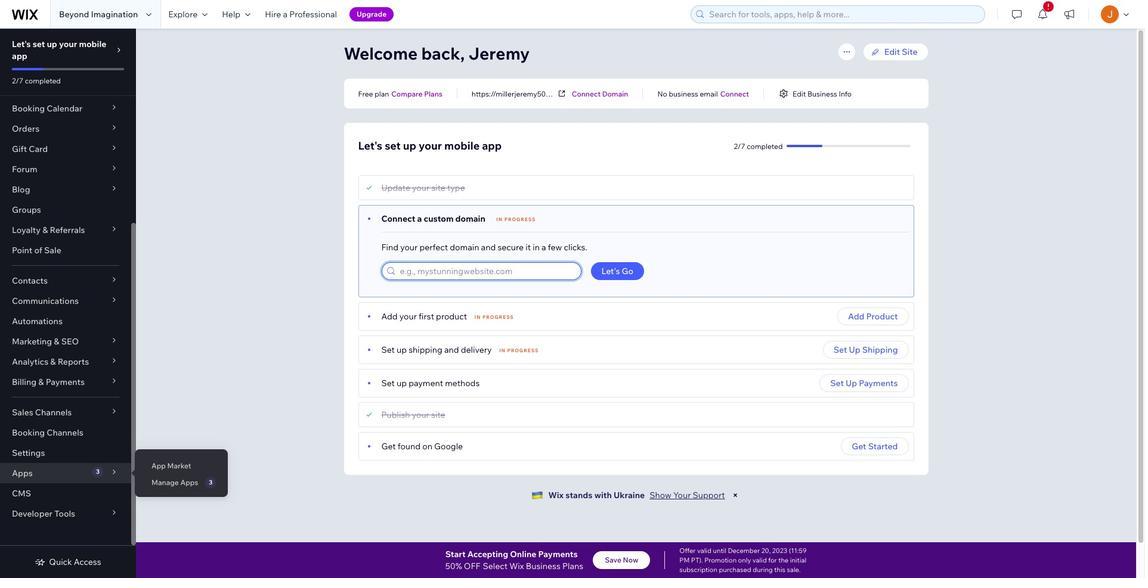 Task type: locate. For each thing, give the bounding box(es) containing it.
1 add from the left
[[382, 312, 398, 322]]

in progress for set up shipping and delivery
[[500, 348, 539, 354]]

edit left info
[[793, 89, 806, 98]]

0 horizontal spatial app
[[12, 51, 27, 61]]

sidebar element
[[0, 0, 136, 579]]

apps down app market link
[[181, 479, 198, 488]]

your
[[59, 39, 77, 50], [419, 139, 442, 153], [412, 183, 430, 193], [401, 242, 418, 253], [400, 312, 417, 322], [412, 410, 430, 421]]

0 horizontal spatial edit
[[793, 89, 806, 98]]

2 add from the left
[[849, 312, 865, 322]]

your for update
[[412, 183, 430, 193]]

0 vertical spatial in
[[497, 217, 503, 223]]

1 vertical spatial plans
[[563, 562, 584, 572]]

channels up booking channels
[[35, 408, 72, 418]]

1 vertical spatial let's set up your mobile app
[[358, 139, 502, 153]]

set for set up payment methods
[[382, 378, 395, 389]]

contacts
[[12, 276, 48, 286]]

1 vertical spatial domain
[[450, 242, 480, 253]]

0 vertical spatial 2/7 completed
[[12, 76, 61, 85]]

domain for perfect
[[450, 242, 480, 253]]

settings link
[[0, 443, 131, 464]]

0 horizontal spatial completed
[[25, 76, 61, 85]]

valid up pt).
[[698, 547, 712, 556]]

progress right delivery
[[508, 348, 539, 354]]

valid up during
[[753, 557, 767, 565]]

2 booking from the top
[[12, 428, 45, 439]]

0 horizontal spatial mobile
[[79, 39, 106, 50]]

channels up settings link
[[47, 428, 83, 439]]

pt).
[[692, 557, 703, 565]]

select
[[483, 562, 508, 572]]

in progress
[[497, 217, 536, 223], [475, 315, 514, 320], [500, 348, 539, 354]]

1 vertical spatial let's
[[358, 139, 383, 153]]

in for add your first product
[[475, 315, 481, 320]]

site left type
[[432, 183, 446, 193]]

& left reports
[[50, 357, 56, 368]]

upgrade
[[357, 10, 387, 19]]

1 vertical spatial wix
[[510, 562, 524, 572]]

start
[[446, 550, 466, 560]]

developer
[[12, 509, 53, 520]]

cms
[[12, 489, 31, 500]]

this
[[775, 566, 786, 575]]

& right loyalty
[[42, 225, 48, 236]]

secure
[[498, 242, 524, 253]]

help
[[222, 9, 241, 20]]

0 vertical spatial mobile
[[79, 39, 106, 50]]

payments inside button
[[860, 378, 898, 389]]

1 horizontal spatial 2/7 completed
[[734, 142, 783, 151]]

0 horizontal spatial 3
[[96, 468, 100, 476]]

connect left domain at right
[[572, 89, 601, 98]]

0 horizontal spatial plans
[[424, 89, 443, 98]]

20,
[[762, 547, 771, 556]]

0 vertical spatial edit
[[885, 47, 901, 57]]

domain
[[456, 214, 486, 224], [450, 242, 480, 253]]

3 down app market link
[[209, 479, 213, 487]]

domain right "perfect" in the top left of the page
[[450, 242, 480, 253]]

0 horizontal spatial set
[[33, 39, 45, 50]]

3 inside sidebar element
[[96, 468, 100, 476]]

business down online
[[526, 562, 561, 572]]

1 vertical spatial site
[[432, 410, 446, 421]]

0 vertical spatial let's set up your mobile app
[[12, 39, 106, 61]]

1 vertical spatial booking
[[12, 428, 45, 439]]

edit
[[885, 47, 901, 57], [793, 89, 806, 98]]

0 horizontal spatial connect
[[382, 214, 416, 224]]

1 get from the left
[[382, 442, 396, 452]]

0 vertical spatial in progress
[[497, 217, 536, 223]]

1 vertical spatial completed
[[747, 142, 783, 151]]

free plan compare plans
[[358, 89, 443, 98]]

1 vertical spatial up
[[846, 378, 858, 389]]

0 horizontal spatial business
[[526, 562, 561, 572]]

mobile up type
[[445, 139, 480, 153]]

0 vertical spatial up
[[850, 345, 861, 356]]

up down the set up shipping button
[[846, 378, 858, 389]]

the
[[779, 557, 789, 565]]

up
[[47, 39, 57, 50], [403, 139, 417, 153], [397, 345, 407, 356], [397, 378, 407, 389]]

domain right custom
[[456, 214, 486, 224]]

your down beyond
[[59, 39, 77, 50]]

& inside loyalty & referrals dropdown button
[[42, 225, 48, 236]]

1 horizontal spatial connect
[[572, 89, 601, 98]]

set
[[33, 39, 45, 50], [385, 139, 401, 153]]

progress for add your first product
[[483, 315, 514, 320]]

channels for booking channels
[[47, 428, 83, 439]]

referrals
[[50, 225, 85, 236]]

no business email connect
[[658, 89, 750, 98]]

0 vertical spatial site
[[432, 183, 446, 193]]

2 horizontal spatial let's
[[602, 266, 620, 277]]

let's set up your mobile app
[[12, 39, 106, 61], [358, 139, 502, 153]]

0 vertical spatial channels
[[35, 408, 72, 418]]

sales channels button
[[0, 403, 131, 423]]

3 down settings link
[[96, 468, 100, 476]]

found
[[398, 442, 421, 452]]

in progress up 'secure'
[[497, 217, 536, 223]]

connect right email
[[721, 89, 750, 98]]

0 vertical spatial business
[[808, 89, 838, 98]]

0 horizontal spatial apps
[[12, 468, 33, 479]]

0 vertical spatial booking
[[12, 103, 45, 114]]

get
[[382, 442, 396, 452], [852, 442, 867, 452]]

booking up settings
[[12, 428, 45, 439]]

a
[[283, 9, 288, 20], [417, 214, 422, 224], [542, 242, 546, 253]]

1 horizontal spatial app
[[482, 139, 502, 153]]

0 vertical spatial set
[[33, 39, 45, 50]]

connect domain link
[[572, 88, 629, 99]]

2/7 up booking calendar
[[12, 76, 23, 85]]

product
[[436, 312, 467, 322]]

let's inside button
[[602, 266, 620, 277]]

communications button
[[0, 291, 131, 312]]

1 vertical spatial channels
[[47, 428, 83, 439]]

add product
[[849, 312, 898, 322]]

payments inside popup button
[[46, 377, 85, 388]]

a right hire on the top of page
[[283, 9, 288, 20]]

let's set up your mobile app down beyond
[[12, 39, 106, 61]]

0 vertical spatial completed
[[25, 76, 61, 85]]

let's set up your mobile app up update your site type
[[358, 139, 502, 153]]

in up 'secure'
[[497, 217, 503, 223]]

2/7 completed down connect link
[[734, 142, 783, 151]]

1 horizontal spatial plans
[[563, 562, 584, 572]]

1 horizontal spatial payments
[[539, 550, 578, 560]]

a left custom
[[417, 214, 422, 224]]

2/7 down connect link
[[734, 142, 746, 151]]

add inside button
[[849, 312, 865, 322]]

developer tools button
[[0, 504, 131, 525]]

with
[[595, 491, 612, 501]]

edit inside button
[[793, 89, 806, 98]]

business
[[808, 89, 838, 98], [526, 562, 561, 572]]

2023
[[773, 547, 788, 556]]

1 horizontal spatial and
[[481, 242, 496, 253]]

up left shipping
[[850, 345, 861, 356]]

get left found on the bottom left
[[382, 442, 396, 452]]

add for add product
[[849, 312, 865, 322]]

1 vertical spatial a
[[417, 214, 422, 224]]

payments down analytics & reports dropdown button
[[46, 377, 85, 388]]

2 vertical spatial progress
[[508, 348, 539, 354]]

set up payments
[[831, 378, 898, 389]]

channels
[[35, 408, 72, 418], [47, 428, 83, 439]]

2/7 completed up booking calendar
[[12, 76, 61, 85]]

Search for tools, apps, help & more... field
[[706, 6, 982, 23]]

& right billing at left bottom
[[38, 377, 44, 388]]

1 vertical spatial in
[[475, 315, 481, 320]]

payments for billing & payments
[[46, 377, 85, 388]]

help button
[[215, 0, 258, 29]]

& for analytics
[[50, 357, 56, 368]]

booking inside dropdown button
[[12, 103, 45, 114]]

1 site from the top
[[432, 183, 446, 193]]

business left info
[[808, 89, 838, 98]]

1 vertical spatial edit
[[793, 89, 806, 98]]

analytics
[[12, 357, 48, 368]]

your right publish on the left bottom of the page
[[412, 410, 430, 421]]

plans left save
[[563, 562, 584, 572]]

get left started
[[852, 442, 867, 452]]

site for publish your site
[[432, 410, 446, 421]]

site for update your site type
[[432, 183, 446, 193]]

edit left the site
[[885, 47, 901, 57]]

1 vertical spatial mobile
[[445, 139, 480, 153]]

0 horizontal spatial add
[[382, 312, 398, 322]]

connect for connect a custom domain
[[382, 214, 416, 224]]

a for professional
[[283, 9, 288, 20]]

and
[[481, 242, 496, 253], [445, 345, 459, 356]]

1 vertical spatial in progress
[[475, 315, 514, 320]]

add
[[382, 312, 398, 322], [849, 312, 865, 322]]

0 vertical spatial let's
[[12, 39, 31, 50]]

0 horizontal spatial 2/7 completed
[[12, 76, 61, 85]]

1 vertical spatial set
[[385, 139, 401, 153]]

in progress right delivery
[[500, 348, 539, 354]]

go
[[622, 266, 634, 277]]

a right in
[[542, 242, 546, 253]]

2 vertical spatial in progress
[[500, 348, 539, 354]]

wix left stands
[[549, 491, 564, 501]]

0 vertical spatial progress
[[505, 217, 536, 223]]

google
[[434, 442, 463, 452]]

0 vertical spatial a
[[283, 9, 288, 20]]

0 vertical spatial 2/7
[[12, 76, 23, 85]]

communications
[[12, 296, 79, 307]]

1 horizontal spatial mobile
[[445, 139, 480, 153]]

2/7 completed
[[12, 76, 61, 85], [734, 142, 783, 151]]

update
[[382, 183, 411, 193]]

channels for sales channels
[[35, 408, 72, 418]]

1 horizontal spatial business
[[808, 89, 838, 98]]

let's go button
[[591, 263, 645, 281]]

completed
[[25, 76, 61, 85], [747, 142, 783, 151]]

mobile down beyond imagination
[[79, 39, 106, 50]]

1 booking from the top
[[12, 103, 45, 114]]

in right product
[[475, 315, 481, 320]]

2 horizontal spatial payments
[[860, 378, 898, 389]]

0 horizontal spatial a
[[283, 9, 288, 20]]

payment
[[409, 378, 443, 389]]

your for add
[[400, 312, 417, 322]]

site down set up payment methods
[[432, 410, 446, 421]]

0 horizontal spatial payments
[[46, 377, 85, 388]]

stands
[[566, 491, 593, 501]]

connect domain
[[572, 89, 629, 98]]

in progress up delivery
[[475, 315, 514, 320]]

0 vertical spatial wix
[[549, 491, 564, 501]]

get inside button
[[852, 442, 867, 452]]

1 horizontal spatial completed
[[747, 142, 783, 151]]

email
[[700, 89, 718, 98]]

edit for edit business info
[[793, 89, 806, 98]]

plans
[[424, 89, 443, 98], [563, 562, 584, 572]]

shipping
[[409, 345, 443, 356]]

0 vertical spatial and
[[481, 242, 496, 253]]

0 horizontal spatial 2/7
[[12, 76, 23, 85]]

valid
[[698, 547, 712, 556], [753, 557, 767, 565]]

booking channels
[[12, 428, 83, 439]]

1 horizontal spatial a
[[417, 214, 422, 224]]

progress up delivery
[[483, 315, 514, 320]]

edit for edit site
[[885, 47, 901, 57]]

(11:59
[[789, 547, 807, 556]]

0 vertical spatial domain
[[456, 214, 486, 224]]

1 horizontal spatial let's set up your mobile app
[[358, 139, 502, 153]]

and left 'secure'
[[481, 242, 496, 253]]

beyond
[[59, 9, 89, 20]]

your up update your site type
[[419, 139, 442, 153]]

up for payments
[[846, 378, 858, 389]]

2 vertical spatial let's
[[602, 266, 620, 277]]

add left first
[[382, 312, 398, 322]]

0 vertical spatial app
[[12, 51, 27, 61]]

booking up 'orders'
[[12, 103, 45, 114]]

imagination
[[91, 9, 138, 20]]

1 vertical spatial progress
[[483, 315, 514, 320]]

2 get from the left
[[852, 442, 867, 452]]

let's set up your mobile app inside sidebar element
[[12, 39, 106, 61]]

in
[[497, 217, 503, 223], [475, 315, 481, 320], [500, 348, 506, 354]]

0 horizontal spatial and
[[445, 345, 459, 356]]

0 horizontal spatial get
[[382, 442, 396, 452]]

& inside marketing & seo dropdown button
[[54, 337, 59, 347]]

your right update
[[412, 183, 430, 193]]

contacts button
[[0, 271, 131, 291]]

1 vertical spatial 3
[[209, 479, 213, 487]]

2 vertical spatial in
[[500, 348, 506, 354]]

1 vertical spatial 2/7 completed
[[734, 142, 783, 151]]

0 horizontal spatial let's
[[12, 39, 31, 50]]

1 horizontal spatial apps
[[181, 479, 198, 488]]

automations link
[[0, 312, 131, 332]]

1 vertical spatial business
[[526, 562, 561, 572]]

payments
[[46, 377, 85, 388], [860, 378, 898, 389], [539, 550, 578, 560]]

wix down online
[[510, 562, 524, 572]]

connect up find
[[382, 214, 416, 224]]

payments right online
[[539, 550, 578, 560]]

1 horizontal spatial let's
[[358, 139, 383, 153]]

site
[[432, 183, 446, 193], [432, 410, 446, 421]]

gift card button
[[0, 139, 131, 159]]

your left first
[[400, 312, 417, 322]]

0 horizontal spatial wix
[[510, 562, 524, 572]]

get for get started
[[852, 442, 867, 452]]

2 horizontal spatial a
[[542, 242, 546, 253]]

add left product
[[849, 312, 865, 322]]

wix
[[549, 491, 564, 501], [510, 562, 524, 572]]

& left seo
[[54, 337, 59, 347]]

1 vertical spatial valid
[[753, 557, 767, 565]]

edit site link
[[863, 43, 929, 61]]

gift
[[12, 144, 27, 155]]

access
[[74, 557, 101, 568]]

beyond imagination
[[59, 9, 138, 20]]

domain for custom
[[456, 214, 486, 224]]

1 horizontal spatial get
[[852, 442, 867, 452]]

1 vertical spatial app
[[482, 139, 502, 153]]

1 horizontal spatial edit
[[885, 47, 901, 57]]

connect a custom domain
[[382, 214, 486, 224]]

0 vertical spatial 3
[[96, 468, 100, 476]]

and left delivery
[[445, 345, 459, 356]]

wix inside start accepting online payments 50% off select wix business plans
[[510, 562, 524, 572]]

in right delivery
[[500, 348, 506, 354]]

& inside analytics & reports dropdown button
[[50, 357, 56, 368]]

& inside billing & payments popup button
[[38, 377, 44, 388]]

quick access
[[49, 557, 101, 568]]

progress up it
[[505, 217, 536, 223]]

2 site from the top
[[432, 410, 446, 421]]

payments down shipping
[[860, 378, 898, 389]]

business inside button
[[808, 89, 838, 98]]

1 vertical spatial 2/7
[[734, 142, 746, 151]]

2 horizontal spatial connect
[[721, 89, 750, 98]]

during
[[753, 566, 773, 575]]

type
[[448, 183, 465, 193]]

your for find
[[401, 242, 418, 253]]

your right find
[[401, 242, 418, 253]]

0 horizontal spatial let's set up your mobile app
[[12, 39, 106, 61]]

save now button
[[593, 552, 651, 570]]

payments for set up payments
[[860, 378, 898, 389]]

0 horizontal spatial valid
[[698, 547, 712, 556]]

your for publish
[[412, 410, 430, 421]]

of
[[34, 245, 42, 256]]

set up shipping button
[[823, 341, 909, 359]]

quick
[[49, 557, 72, 568]]

1 horizontal spatial 3
[[209, 479, 213, 487]]

apps up cms
[[12, 468, 33, 479]]

1 horizontal spatial add
[[849, 312, 865, 322]]

plans right "compare"
[[424, 89, 443, 98]]

channels inside dropdown button
[[35, 408, 72, 418]]



Task type: vqa. For each thing, say whether or not it's contained in the screenshot.
2/7 Completed to the bottom
yes



Task type: describe. For each thing, give the bounding box(es) containing it.
plans inside start accepting online payments 50% off select wix business plans
[[563, 562, 584, 572]]

in progress for connect a custom domain
[[497, 217, 536, 223]]

hire a professional
[[265, 9, 337, 20]]

forum
[[12, 164, 37, 175]]

it
[[526, 242, 531, 253]]

billing & payments
[[12, 377, 85, 388]]

save now
[[605, 556, 639, 565]]

mobile inside sidebar element
[[79, 39, 106, 50]]

add for add your first product
[[382, 312, 398, 322]]

progress for set up shipping and delivery
[[508, 348, 539, 354]]

completed inside sidebar element
[[25, 76, 61, 85]]

booking for booking calendar
[[12, 103, 45, 114]]

calendar
[[47, 103, 82, 114]]

e.g., mystunningwebsite.com field
[[397, 263, 577, 280]]

connect link
[[721, 88, 750, 99]]

now
[[623, 556, 639, 565]]

edit business info button
[[779, 88, 852, 99]]

progress for connect a custom domain
[[505, 217, 536, 223]]

set for set up shipping and delivery
[[382, 345, 395, 356]]

& for marketing
[[54, 337, 59, 347]]

manage
[[152, 479, 179, 488]]

in for set up shipping and delivery
[[500, 348, 506, 354]]

blog
[[12, 184, 30, 195]]

show
[[650, 491, 672, 501]]

get for get found on google
[[382, 442, 396, 452]]

first
[[419, 312, 434, 322]]

shipping
[[863, 345, 898, 356]]

analytics & reports
[[12, 357, 89, 368]]

get started button
[[842, 438, 909, 456]]

add product button
[[838, 308, 909, 326]]

wix stands with ukraine show your support
[[549, 491, 725, 501]]

only
[[739, 557, 752, 565]]

welcome
[[344, 43, 418, 64]]

tools
[[54, 509, 75, 520]]

& for billing
[[38, 377, 44, 388]]

publish
[[382, 410, 410, 421]]

jeremy
[[469, 43, 530, 64]]

set up payments button
[[820, 375, 909, 393]]

booking calendar
[[12, 103, 82, 114]]

groups link
[[0, 200, 131, 220]]

developer tools
[[12, 509, 75, 520]]

custom
[[424, 214, 454, 224]]

2/7 completed inside sidebar element
[[12, 76, 61, 85]]

sales channels
[[12, 408, 72, 418]]

up inside sidebar element
[[47, 39, 57, 50]]

accepting
[[468, 550, 509, 560]]

ukraine
[[614, 491, 645, 501]]

0 vertical spatial plans
[[424, 89, 443, 98]]

booking for booking channels
[[12, 428, 45, 439]]

promotion
[[705, 557, 737, 565]]

1 horizontal spatial set
[[385, 139, 401, 153]]

seo
[[61, 337, 79, 347]]

delivery
[[461, 345, 492, 356]]

compare
[[392, 89, 423, 98]]

let's inside sidebar element
[[12, 39, 31, 50]]

set for set up shipping
[[834, 345, 848, 356]]

point
[[12, 245, 32, 256]]

business
[[669, 89, 699, 98]]

card
[[29, 144, 48, 155]]

in
[[533, 242, 540, 253]]

business inside start accepting online payments 50% off select wix business plans
[[526, 562, 561, 572]]

2/7 inside sidebar element
[[12, 76, 23, 85]]

booking channels link
[[0, 423, 131, 443]]

find
[[382, 242, 399, 253]]

in progress for add your first product
[[475, 315, 514, 320]]

1 horizontal spatial wix
[[549, 491, 564, 501]]

offer valid until december 20, 2023 (11:59 pm pt). promotion only valid for the initial subscription purchased during this sale.
[[680, 547, 807, 575]]

for
[[769, 557, 777, 565]]

1 horizontal spatial valid
[[753, 557, 767, 565]]

product
[[867, 312, 898, 322]]

orders button
[[0, 119, 131, 139]]

billing
[[12, 377, 36, 388]]

0 vertical spatial valid
[[698, 547, 712, 556]]

methods
[[445, 378, 480, 389]]

apps inside sidebar element
[[12, 468, 33, 479]]

explore
[[169, 9, 198, 20]]

find your perfect domain and secure it in a few clicks.
[[382, 242, 588, 253]]

a for custom
[[417, 214, 422, 224]]

connect for connect domain
[[572, 89, 601, 98]]

save
[[605, 556, 622, 565]]

& for loyalty
[[42, 225, 48, 236]]

your inside the let's set up your mobile app
[[59, 39, 77, 50]]

site
[[903, 47, 918, 57]]

blog button
[[0, 180, 131, 200]]

up for shipping
[[850, 345, 861, 356]]

start accepting online payments 50% off select wix business plans
[[446, 550, 584, 572]]

upgrade button
[[350, 7, 394, 21]]

in for connect a custom domain
[[497, 217, 503, 223]]

pm
[[680, 557, 690, 565]]

add your first product
[[382, 312, 467, 322]]

marketing
[[12, 337, 52, 347]]

quick access button
[[35, 557, 101, 568]]

compare plans link
[[392, 88, 443, 99]]

support
[[693, 491, 725, 501]]

app inside the let's set up your mobile app
[[12, 51, 27, 61]]

groups
[[12, 205, 41, 215]]

clicks.
[[564, 242, 588, 253]]

cms link
[[0, 484, 131, 504]]

set inside sidebar element
[[33, 39, 45, 50]]

1 vertical spatial and
[[445, 345, 459, 356]]

your
[[674, 491, 691, 501]]

marketing & seo
[[12, 337, 79, 347]]

50%
[[446, 562, 462, 572]]

payments inside start accepting online payments 50% off select wix business plans
[[539, 550, 578, 560]]

gift card
[[12, 144, 48, 155]]

get started
[[852, 442, 898, 452]]

show your support button
[[650, 491, 725, 501]]

set for set up payments
[[831, 378, 844, 389]]

december
[[728, 547, 760, 556]]

few
[[548, 242, 562, 253]]

2 vertical spatial a
[[542, 242, 546, 253]]

1 horizontal spatial 2/7
[[734, 142, 746, 151]]

until
[[713, 547, 727, 556]]

professional
[[290, 9, 337, 20]]

welcome back, jeremy
[[344, 43, 530, 64]]

billing & payments button
[[0, 372, 131, 393]]



